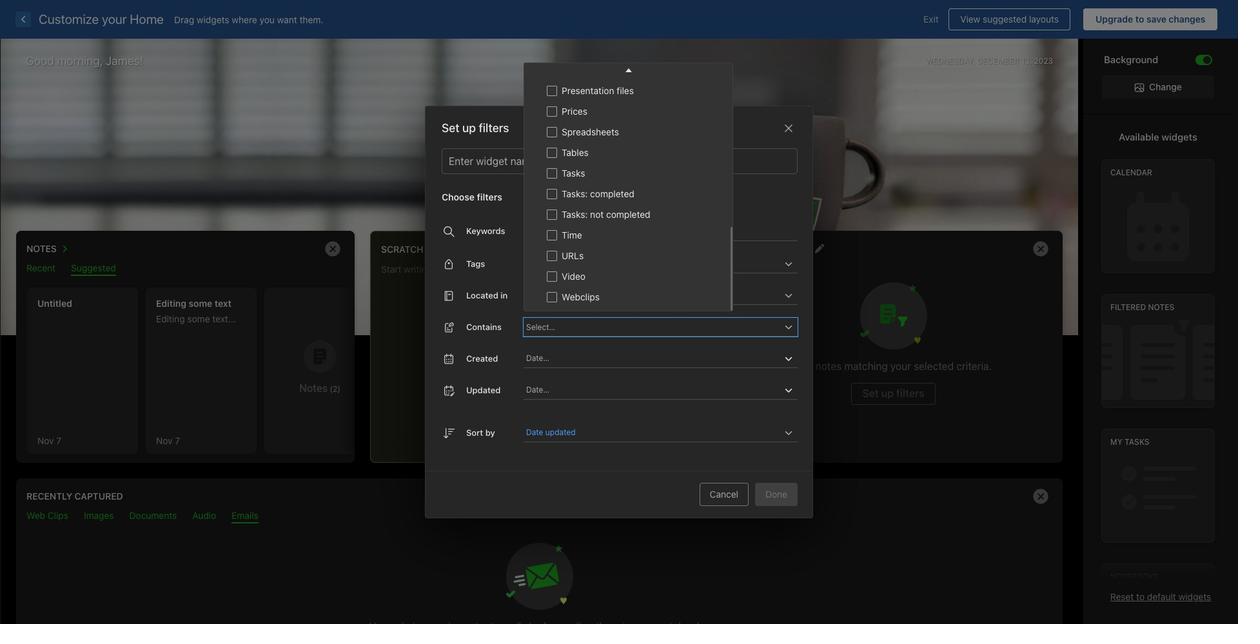 Task type: describe. For each thing, give the bounding box(es) containing it.
Select307 checkbox
[[547, 168, 557, 179]]

up
[[463, 121, 476, 135]]

Enter keyword field
[[524, 226, 798, 241]]

edit widget title image
[[815, 244, 825, 254]]

notebooks
[[1111, 572, 1160, 582]]

Select306 checkbox
[[547, 148, 557, 158]]

cancel button
[[700, 483, 749, 507]]

contains
[[466, 322, 502, 332]]

good morning, james!
[[26, 54, 143, 68]]

created
[[466, 353, 498, 364]]

tasks: for tasks: completed
[[562, 188, 588, 199]]

close image
[[781, 121, 797, 136]]

available
[[1120, 131, 1160, 143]]

set up filters
[[442, 121, 509, 135]]

Select309 checkbox
[[547, 210, 557, 220]]

your
[[102, 12, 127, 26]]

home
[[130, 12, 164, 26]]

Select305 checkbox
[[547, 127, 557, 137]]

customize
[[39, 12, 99, 26]]

Sort by field
[[524, 424, 798, 443]]

date updated
[[527, 428, 576, 437]]

drag
[[174, 14, 194, 25]]

Enter widget name (optional) text field
[[448, 149, 792, 174]]

wednesday,
[[926, 56, 976, 65]]

updated
[[466, 385, 501, 395]]

pad
[[426, 244, 444, 255]]

sort by
[[466, 428, 495, 438]]

date… for created
[[527, 354, 550, 363]]

set
[[442, 121, 460, 135]]

widgets for available
[[1162, 131, 1198, 143]]

december
[[978, 56, 1020, 65]]

filtered inside button
[[736, 244, 776, 255]]

reset to default widgets
[[1111, 592, 1212, 603]]

customize your home
[[39, 12, 164, 26]]

wednesday, december 13, 2023
[[926, 56, 1054, 65]]

located in
[[466, 290, 508, 301]]

view suggested layouts
[[961, 14, 1059, 25]]

Select312 checkbox
[[547, 272, 557, 282]]

0 vertical spatial completed
[[591, 188, 635, 199]]

my tasks
[[1111, 438, 1150, 447]]

Contains field
[[524, 318, 798, 337]]

to for reset
[[1137, 592, 1145, 603]]

remove image
[[1028, 236, 1054, 262]]

done button
[[756, 483, 798, 507]]

phone numbers
[[562, 65, 627, 75]]

tasks: completed
[[562, 188, 635, 199]]

tasks: not completed
[[562, 209, 651, 220]]

tasks inside row group
[[562, 168, 585, 179]]

reset
[[1111, 592, 1135, 603]]

choose filters
[[442, 192, 502, 203]]

drag widgets where you want them.
[[174, 14, 324, 25]]

Select313 checkbox
[[547, 292, 557, 302]]

default
[[1148, 592, 1177, 603]]

change
[[1150, 81, 1183, 92]]

Created Date picker field
[[524, 350, 814, 368]]

1 horizontal spatial filtered
[[1111, 303, 1147, 312]]

you
[[260, 14, 275, 25]]

Select303 checkbox
[[547, 86, 557, 96]]

spreadsheets
[[562, 126, 619, 137]]

them.
[[300, 14, 324, 25]]

1 horizontal spatial filtered notes
[[1111, 303, 1175, 312]]

Select302 checkbox
[[547, 65, 557, 75]]

calendar
[[1111, 168, 1153, 178]]

1 vertical spatial remove image
[[1028, 484, 1054, 510]]

 input text field inside date updated field
[[579, 424, 781, 442]]

background
[[1105, 54, 1159, 65]]

0 vertical spatial filtered notes
[[736, 244, 809, 255]]

1 vertical spatial tasks
[[1125, 438, 1150, 447]]

Select304 checkbox
[[547, 106, 557, 117]]

1 vertical spatial notes
[[1149, 303, 1175, 312]]

scratch pad
[[381, 244, 444, 255]]

0 vertical spatial filters
[[479, 121, 509, 135]]



Task type: vqa. For each thing, say whether or not it's contained in the screenshot.
tree within the Main element
no



Task type: locate. For each thing, give the bounding box(es) containing it.
located
[[466, 290, 499, 301]]

1 vertical spatial filtered notes
[[1111, 303, 1175, 312]]

exit button
[[914, 8, 949, 30]]

2  input text field from the top
[[525, 318, 781, 336]]

cancel
[[710, 489, 739, 500]]

layouts
[[1030, 14, 1059, 25]]

upgrade to save changes
[[1096, 14, 1206, 25]]

 input text field down the located in "field"
[[525, 318, 781, 336]]

0 horizontal spatial tasks
[[562, 168, 585, 179]]

0 horizontal spatial filtered
[[736, 244, 776, 255]]

Select310 checkbox
[[547, 230, 557, 241]]

notes
[[779, 244, 809, 255], [1149, 303, 1175, 312]]

tasks: for tasks: not completed
[[562, 209, 588, 220]]

morning,
[[57, 54, 103, 68]]

filters
[[479, 121, 509, 135], [477, 192, 502, 203]]

0 vertical spatial date…
[[527, 354, 550, 363]]

1 vertical spatial filtered
[[1111, 303, 1147, 312]]

james!
[[106, 54, 143, 68]]

0 vertical spatial  input text field
[[525, 286, 781, 305]]

urls
[[562, 250, 584, 261]]

widgets
[[197, 14, 229, 25], [1162, 131, 1198, 143], [1179, 592, 1212, 603]]

to right "reset"
[[1137, 592, 1145, 603]]

Located in field
[[524, 286, 798, 305]]

 input text field down updated date picker field
[[579, 424, 781, 442]]

numbers
[[591, 65, 627, 75]]

in
[[501, 290, 508, 301]]

0 vertical spatial  input text field
[[525, 255, 781, 273]]

0 vertical spatial filtered
[[736, 244, 776, 255]]

0 horizontal spatial notes
[[779, 244, 809, 255]]

2 tasks: from the top
[[562, 209, 588, 220]]

 input text field inside the tags field
[[525, 255, 781, 273]]

to
[[1136, 14, 1145, 25], [1137, 592, 1145, 603]]

prices
[[562, 106, 588, 117]]

 input text field
[[525, 255, 781, 273], [525, 318, 781, 336]]

 input text field down enter keyword field
[[525, 255, 781, 273]]

1 vertical spatial date…
[[527, 385, 550, 395]]

phone
[[562, 65, 588, 75]]

1 vertical spatial to
[[1137, 592, 1145, 603]]

13,
[[1022, 56, 1032, 65]]

where
[[232, 14, 257, 25]]

want
[[277, 14, 297, 25]]

Updated Date picker field
[[524, 381, 814, 400]]

reset to default widgets button
[[1111, 592, 1212, 603]]

0 vertical spatial remove image
[[320, 236, 346, 262]]

1 vertical spatial  input text field
[[525, 318, 781, 336]]

to left save at the right
[[1136, 14, 1145, 25]]

1  input text field from the top
[[525, 255, 781, 273]]

exit
[[924, 14, 939, 25]]

1 horizontal spatial tasks
[[1125, 438, 1150, 447]]

0 vertical spatial widgets
[[197, 14, 229, 25]]

view
[[961, 14, 981, 25]]

video
[[562, 271, 586, 282]]

widgets right default on the bottom right of the page
[[1179, 592, 1212, 603]]

0 horizontal spatial filtered notes
[[736, 244, 809, 255]]

tasks: right select308 checkbox
[[562, 188, 588, 199]]

webclips
[[562, 292, 600, 303]]

choose
[[442, 192, 475, 203]]

save
[[1147, 14, 1167, 25]]

date… inside updated date picker field
[[527, 385, 550, 395]]

0 horizontal spatial remove image
[[320, 236, 346, 262]]

Select308 checkbox
[[547, 189, 557, 199]]

upgrade
[[1096, 14, 1134, 25]]

row group
[[525, 0, 731, 311]]

to for upgrade
[[1136, 14, 1145, 25]]

1 vertical spatial completed
[[607, 209, 651, 220]]

not
[[591, 209, 604, 220]]

1 date… from the top
[[527, 354, 550, 363]]

tasks: up time
[[562, 209, 588, 220]]

date
[[527, 428, 544, 437]]

filters right the choose
[[477, 192, 502, 203]]

upgrade to save changes button
[[1084, 8, 1218, 30]]

tasks
[[562, 168, 585, 179], [1125, 438, 1150, 447]]

 input text field for contains
[[525, 318, 781, 336]]

good
[[26, 54, 54, 68]]

completed up tasks: not completed
[[591, 188, 635, 199]]

filtered notes
[[736, 244, 809, 255], [1111, 303, 1175, 312]]

date… up date
[[527, 385, 550, 395]]

to inside button
[[1136, 14, 1145, 25]]

row group containing phone numbers
[[525, 0, 731, 311]]

date… for updated
[[527, 385, 550, 395]]

updated
[[546, 428, 576, 437]]

completed
[[591, 188, 635, 199], [607, 209, 651, 220]]

1 tasks: from the top
[[562, 188, 588, 199]]

Tags field
[[524, 255, 798, 274]]

suggested
[[983, 14, 1027, 25]]

tasks down tables
[[562, 168, 585, 179]]

 input text field down the tags field
[[525, 286, 781, 305]]

0 vertical spatial to
[[1136, 14, 1145, 25]]

2 vertical spatial widgets
[[1179, 592, 1212, 603]]

tasks:
[[562, 188, 588, 199], [562, 209, 588, 220]]

0 vertical spatial notes
[[779, 244, 809, 255]]

scratch
[[381, 244, 424, 255]]

available widgets
[[1120, 131, 1198, 143]]

date…
[[527, 354, 550, 363], [527, 385, 550, 395]]

files
[[617, 85, 634, 96]]

by
[[486, 428, 495, 438]]

date updated button
[[527, 425, 578, 441]]

widgets for drag
[[197, 14, 229, 25]]

view suggested layouts button
[[949, 8, 1071, 30]]

 input text field
[[525, 286, 781, 305], [579, 424, 781, 442]]

1 vertical spatial widgets
[[1162, 131, 1198, 143]]

 input text field inside the located in "field"
[[525, 286, 781, 305]]

 input text field for tags
[[525, 255, 781, 273]]

widgets right available at the right of page
[[1162, 131, 1198, 143]]

1 horizontal spatial remove image
[[1028, 484, 1054, 510]]

1 vertical spatial filters
[[477, 192, 502, 203]]

date… inside created date picker field
[[527, 354, 550, 363]]

scratch pad button
[[381, 241, 444, 257]]

0 vertical spatial tasks
[[562, 168, 585, 179]]

 input text field inside contains "field"
[[525, 318, 781, 336]]

my
[[1111, 438, 1123, 447]]

sort
[[466, 428, 483, 438]]

filters right 'up'
[[479, 121, 509, 135]]

0 vertical spatial tasks:
[[562, 188, 588, 199]]

presentation files
[[562, 85, 634, 96]]

date… right the created
[[527, 354, 550, 363]]

tags
[[466, 259, 485, 269]]

1 horizontal spatial notes
[[1149, 303, 1175, 312]]

2023
[[1035, 56, 1054, 65]]

done
[[766, 489, 788, 500]]

notes inside button
[[779, 244, 809, 255]]

2 date… from the top
[[527, 385, 550, 395]]

time
[[562, 230, 582, 241]]

tables
[[562, 147, 589, 158]]

filtered
[[736, 244, 776, 255], [1111, 303, 1147, 312]]

completed right the not
[[607, 209, 651, 220]]

tasks right my
[[1125, 438, 1150, 447]]

remove image
[[320, 236, 346, 262], [1028, 484, 1054, 510]]

presentation
[[562, 85, 615, 96]]

keywords
[[466, 226, 506, 236]]

filtered notes button
[[736, 241, 809, 257]]

1 vertical spatial  input text field
[[579, 424, 781, 442]]

widgets right the drag
[[197, 14, 229, 25]]

1 vertical spatial tasks:
[[562, 209, 588, 220]]

Select311 checkbox
[[547, 251, 557, 261]]

changes
[[1169, 14, 1206, 25]]

change button
[[1103, 75, 1215, 99]]



